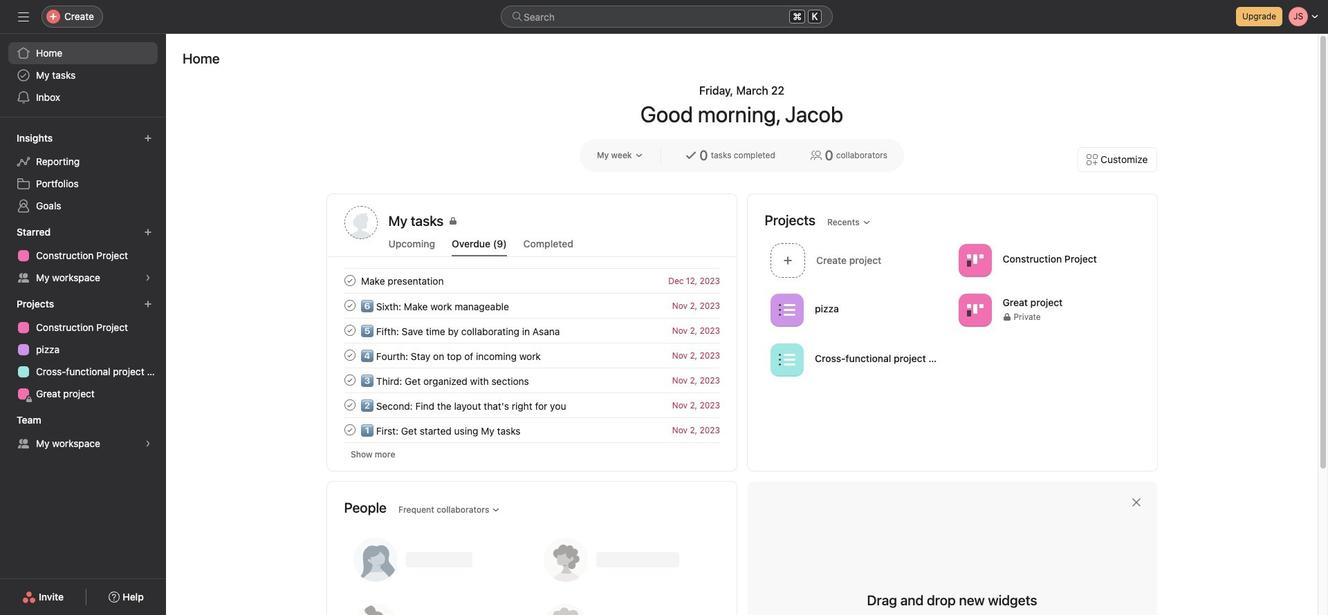 Task type: describe. For each thing, give the bounding box(es) containing it.
see details, my workspace image
[[144, 274, 152, 282]]

3 mark complete checkbox from the top
[[341, 347, 358, 364]]

see details, my workspace image
[[144, 440, 152, 448]]

starred element
[[0, 220, 166, 292]]

insights element
[[0, 126, 166, 220]]

1 list image from the top
[[779, 302, 795, 319]]

1 mark complete checkbox from the top
[[341, 273, 358, 289]]

2 mark complete image from the top
[[341, 322, 358, 339]]

mark complete image for 1st mark complete option from the bottom of the page
[[341, 397, 358, 414]]

Search tasks, projects, and more text field
[[501, 6, 833, 28]]

add profile photo image
[[344, 206, 377, 239]]

dismiss image
[[1131, 497, 1142, 509]]

2 mark complete image from the top
[[341, 372, 358, 389]]

3 mark complete checkbox from the top
[[341, 422, 358, 439]]

3 mark complete image from the top
[[341, 422, 358, 439]]

new project or portfolio image
[[144, 300, 152, 309]]

mark complete image for 3rd mark complete option from the bottom
[[341, 298, 358, 314]]



Task type: vqa. For each thing, say whether or not it's contained in the screenshot.
1st Mark complete checkbox from the bottom of the page
yes



Task type: locate. For each thing, give the bounding box(es) containing it.
2 list image from the top
[[779, 352, 795, 368]]

list item
[[765, 239, 953, 282], [328, 268, 737, 293], [328, 293, 737, 318], [328, 318, 737, 343], [328, 343, 737, 368], [328, 368, 737, 393], [328, 393, 737, 418], [328, 418, 737, 443]]

mark complete image
[[341, 273, 358, 289], [341, 372, 358, 389], [341, 422, 358, 439]]

1 vertical spatial list image
[[779, 352, 795, 368]]

global element
[[0, 34, 166, 117]]

teams element
[[0, 408, 166, 458]]

2 vertical spatial mark complete checkbox
[[341, 422, 358, 439]]

2 mark complete checkbox from the top
[[341, 372, 358, 389]]

1 mark complete image from the top
[[341, 273, 358, 289]]

1 vertical spatial board image
[[967, 302, 983, 319]]

mark complete image
[[341, 298, 358, 314], [341, 322, 358, 339], [341, 347, 358, 364], [341, 397, 358, 414]]

2 mark complete checkbox from the top
[[341, 298, 358, 314]]

3 mark complete image from the top
[[341, 347, 358, 364]]

None field
[[501, 6, 833, 28]]

2 board image from the top
[[967, 302, 983, 319]]

hide sidebar image
[[18, 11, 29, 22]]

projects element
[[0, 292, 166, 408]]

4 mark complete image from the top
[[341, 397, 358, 414]]

list image
[[779, 302, 795, 319], [779, 352, 795, 368]]

0 vertical spatial mark complete image
[[341, 273, 358, 289]]

new insights image
[[144, 134, 152, 143]]

4 mark complete checkbox from the top
[[341, 397, 358, 414]]

mark complete image for third mark complete option from the top
[[341, 347, 358, 364]]

Mark complete checkbox
[[341, 273, 358, 289], [341, 298, 358, 314], [341, 347, 358, 364], [341, 397, 358, 414]]

0 vertical spatial board image
[[967, 252, 983, 269]]

1 mark complete image from the top
[[341, 298, 358, 314]]

1 mark complete checkbox from the top
[[341, 322, 358, 339]]

1 vertical spatial mark complete image
[[341, 372, 358, 389]]

0 vertical spatial mark complete checkbox
[[341, 322, 358, 339]]

2 vertical spatial mark complete image
[[341, 422, 358, 439]]

board image
[[967, 252, 983, 269], [967, 302, 983, 319]]

Mark complete checkbox
[[341, 322, 358, 339], [341, 372, 358, 389], [341, 422, 358, 439]]

add items to starred image
[[144, 228, 152, 237]]

1 board image from the top
[[967, 252, 983, 269]]

0 vertical spatial list image
[[779, 302, 795, 319]]

1 vertical spatial mark complete checkbox
[[341, 372, 358, 389]]



